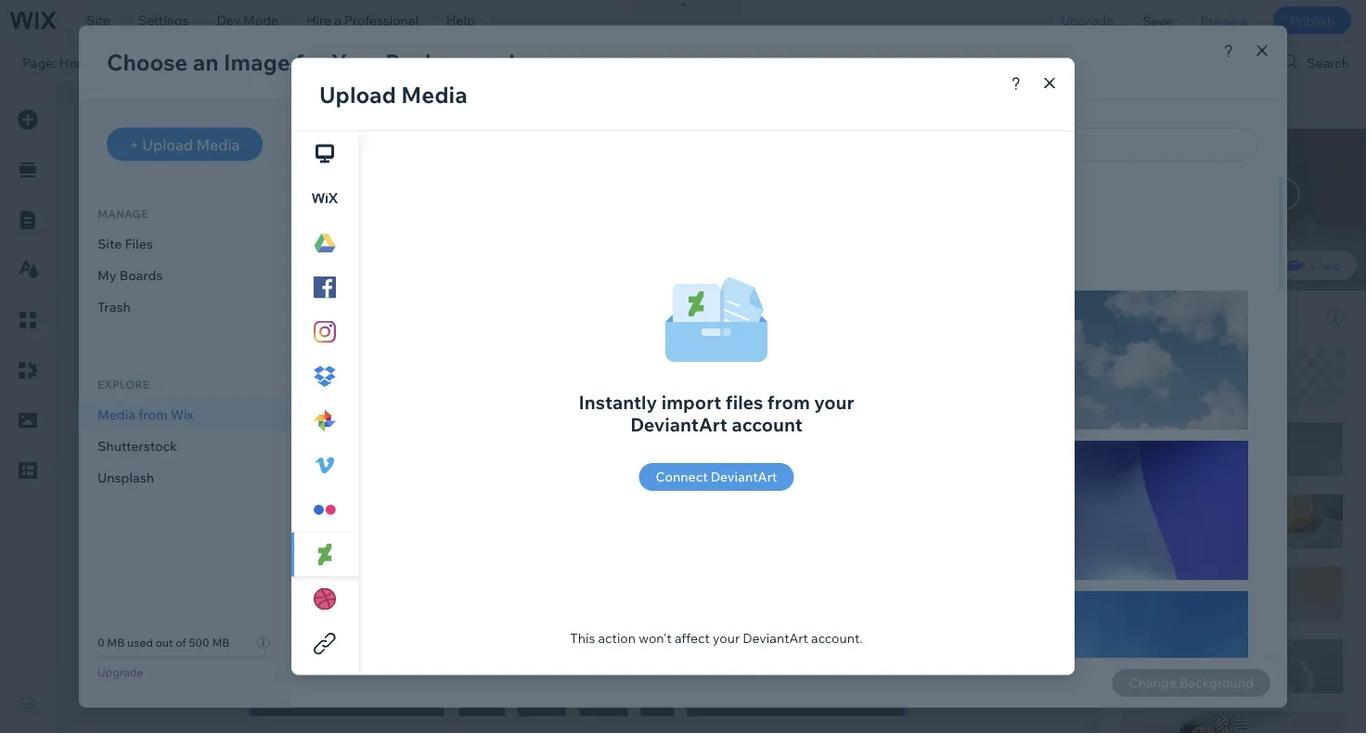 Task type: locate. For each thing, give the bounding box(es) containing it.
your right for
[[1288, 432, 1319, 451]]

furry
[[1133, 455, 1169, 473]]

button
[[1121, 510, 1162, 527]]

your left domain
[[552, 54, 579, 70]]

tools
[[1218, 54, 1250, 70]]

friends
[[1173, 455, 1225, 473]]

your inside treats and clothes for your furry friends
[[1288, 432, 1319, 451]]

1 vertical spatial your
[[1288, 432, 1319, 451]]

selected backgrounds
[[1121, 309, 1257, 325]]

treats
[[1133, 432, 1176, 451]]

paragraph
[[1121, 304, 1184, 321]]

search button
[[1268, 42, 1366, 83]]

tools button
[[1179, 42, 1267, 83]]

None text field
[[1121, 533, 1288, 566]]

publish
[[1290, 12, 1334, 29]]

0 horizontal spatial your
[[552, 54, 579, 70]]

home
[[59, 54, 96, 70]]

section background
[[1141, 97, 1285, 115]]

change
[[1256, 240, 1296, 254]]

hire a professional
[[306, 12, 418, 28]]

selected
[[1121, 309, 1175, 325]]

background
[[1199, 97, 1285, 115]]

toro's
[[1219, 341, 1259, 359]]

to
[[1201, 341, 1215, 359]]

and
[[1179, 432, 1205, 451]]

1 horizontal spatial your
[[1288, 432, 1319, 451]]

search
[[1307, 54, 1349, 70]]

your
[[552, 54, 579, 70], [1288, 432, 1319, 451]]

save button
[[1129, 0, 1186, 41]]



Task type: vqa. For each thing, say whether or not it's contained in the screenshot.
Info
no



Task type: describe. For each thing, give the bounding box(es) containing it.
0 vertical spatial your
[[552, 54, 579, 70]]

dev
[[217, 12, 240, 28]]

https://www.wix.com/mysite
[[319, 54, 489, 70]]

title
[[1121, 396, 1148, 413]]

mode
[[243, 12, 278, 28]]

content
[[1155, 144, 1204, 161]]

save
[[1143, 12, 1172, 29]]

treats and clothes for your furry friends
[[1133, 432, 1319, 473]]

publish button
[[1273, 6, 1351, 34]]

help
[[446, 12, 475, 28]]

settings
[[138, 12, 189, 28]]

change button
[[1244, 236, 1309, 258]]

upgrade
[[1061, 12, 1114, 28]]

for
[[1265, 432, 1284, 451]]

backgrounds
[[1178, 309, 1257, 325]]

site
[[86, 12, 110, 28]]

video
[[1309, 258, 1340, 272]]

edit
[[1167, 97, 1195, 115]]

welcome
[[1133, 341, 1198, 359]]

a
[[334, 12, 341, 28]]

quick edit
[[1121, 97, 1195, 115]]

professional
[[344, 12, 418, 28]]

clothes
[[1208, 432, 1262, 451]]

domain
[[582, 54, 629, 70]]

quick
[[1121, 97, 1163, 115]]

section
[[1141, 97, 1195, 115]]

dev mode
[[217, 12, 278, 28]]

layout
[[1292, 144, 1334, 161]]

preview button
[[1186, 0, 1262, 41]]

https://www.wix.com/mysite connect your domain
[[319, 54, 629, 70]]

preview
[[1200, 12, 1248, 29]]

connect
[[497, 54, 549, 70]]

feed!
[[1262, 341, 1301, 359]]

hire
[[306, 12, 331, 28]]

welcome to toro's feed!
[[1133, 341, 1301, 359]]



